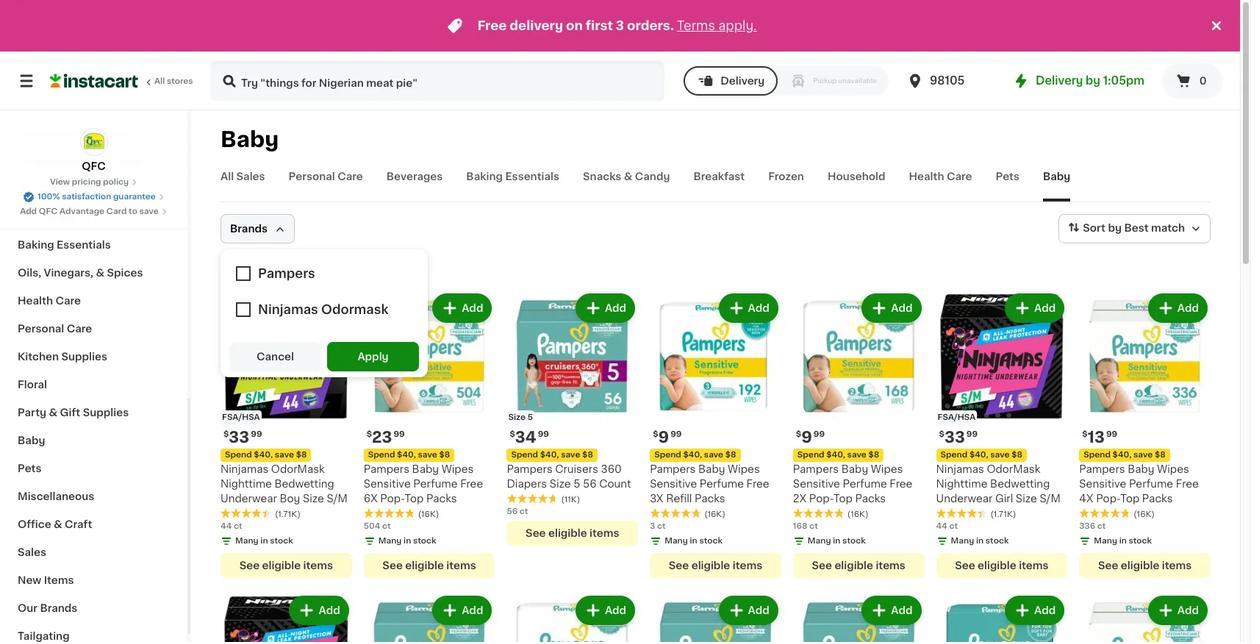 Task type: describe. For each thing, give the bounding box(es) containing it.
5 inside the pampers cruisers 360 diapers size 5 56 count
[[574, 479, 581, 489]]

$40, for pampers baby wipes sensitive perfume free 3x refill packs
[[684, 451, 703, 459]]

ninjamas for ninjamas odormask nighttime bedwetting underwear boy size s/m
[[221, 464, 269, 474]]

in for pampers baby wipes sensitive perfume free 2x pop-top packs
[[834, 537, 841, 545]]

save for pampers cruisers 360 diapers size 5 56 count
[[561, 451, 581, 459]]

kitchen
[[18, 352, 59, 362]]

new items link
[[9, 566, 179, 594]]

save for pampers baby wipes sensitive perfume free 6x pop-top packs
[[418, 451, 437, 459]]

diapers
[[507, 479, 547, 489]]

0 horizontal spatial qfc
[[39, 207, 58, 216]]

ct for pampers cruisers 360 diapers size 5 56 count
[[520, 507, 528, 515]]

see for pampers baby wipes sensitive perfume free 2x pop-top packs
[[812, 560, 833, 571]]

miscellaneous
[[18, 491, 94, 502]]

$ for pampers baby wipes sensitive perfume free 2x pop-top packs
[[797, 430, 802, 438]]

& left craft
[[54, 519, 62, 530]]

many for pampers baby wipes sensitive perfume free 2x pop-top packs
[[808, 537, 832, 545]]

98105
[[931, 75, 965, 86]]

floral
[[18, 380, 47, 390]]

candy
[[635, 171, 670, 182]]

see for ninjamas odormask nighttime bedwetting underwear girl size s/m
[[956, 560, 976, 571]]

view
[[50, 178, 70, 186]]

$ for ninjamas odormask nighttime bedwetting underwear girl size s/m
[[940, 430, 945, 438]]

0 vertical spatial qfc
[[82, 161, 106, 171]]

$ 34 99
[[510, 429, 549, 445]]

perfume for pampers baby wipes sensitive perfume free 2x pop-top packs
[[843, 479, 888, 489]]

odormask for girl
[[987, 464, 1041, 474]]

oils, vinegars, & spices
[[18, 268, 143, 278]]

wipes for pampers baby wipes sensitive perfume free 4x pop-top packs
[[1158, 464, 1190, 474]]

snacks
[[583, 171, 622, 182]]

eligible for pampers baby wipes sensitive perfume free 6x pop-top packs
[[405, 560, 444, 571]]

canned goods & soups
[[18, 156, 144, 166]]

tailgating
[[18, 631, 70, 641]]

top for 23
[[405, 493, 424, 504]]

many for pampers baby wipes sensitive perfume free 3x refill packs
[[665, 537, 688, 545]]

baby inside "pampers baby wipes sensitive perfume free 6x pop-top packs"
[[412, 464, 439, 474]]

delivery by 1:05pm link
[[1013, 72, 1145, 90]]

baby inside pampers baby wipes sensitive perfume free 4x pop-top packs
[[1128, 464, 1155, 474]]

best
[[1125, 223, 1149, 233]]

& inside "link"
[[77, 100, 86, 110]]

& left soups
[[100, 156, 108, 166]]

99 for pampers baby wipes sensitive perfume free 3x refill packs
[[671, 430, 682, 438]]

sensitive for 6x
[[364, 479, 411, 489]]

see eligible items button for ninjamas odormask nighttime bedwetting underwear girl size s/m
[[937, 553, 1068, 578]]

all stores link
[[50, 60, 194, 102]]

cancel button
[[229, 342, 321, 371]]

100%
[[38, 193, 60, 201]]

0 horizontal spatial household link
[[9, 203, 179, 231]]

(1.71k) for girl
[[991, 510, 1017, 518]]

1 horizontal spatial health
[[910, 171, 945, 182]]

$8 for pampers baby wipes sensitive perfume free 4x pop-top packs
[[1156, 451, 1166, 459]]

our brands
[[18, 603, 78, 613]]

s/m for ninjamas odormask nighttime bedwetting underwear boy size s/m
[[327, 493, 348, 504]]

girl
[[996, 493, 1014, 504]]

0 vertical spatial personal care
[[289, 171, 363, 182]]

condiments & sauces
[[18, 128, 136, 138]]

see for pampers baby wipes sensitive perfume free 4x pop-top packs
[[1099, 560, 1119, 571]]

all for all stores
[[154, 77, 165, 85]]

ct for ninjamas odormask nighttime bedwetting underwear girl size s/m
[[950, 522, 959, 530]]

view pricing policy link
[[50, 177, 138, 188]]

0 horizontal spatial baking essentials link
[[9, 231, 179, 259]]

miscellaneous link
[[9, 483, 179, 510]]

underwear for ninjamas odormask nighttime bedwetting underwear boy size s/m
[[221, 493, 277, 504]]

100% satisfaction guarantee
[[38, 193, 156, 201]]

see eligible items button for pampers cruisers 360 diapers size 5 56 count
[[507, 521, 639, 546]]

top for 13
[[1121, 493, 1140, 504]]

99 for pampers baby wipes sensitive perfume free 4x pop-top packs
[[1107, 430, 1118, 438]]

free inside limited time offer region
[[478, 20, 507, 32]]

4x
[[1080, 493, 1094, 504]]

(16k) for 4x
[[1134, 510, 1156, 518]]

9 for pampers baby wipes sensitive perfume free 3x refill packs
[[659, 429, 669, 445]]

advantage
[[60, 207, 105, 216]]

0 horizontal spatial baking essentials
[[18, 240, 111, 250]]

0 vertical spatial pets
[[996, 171, 1020, 182]]

1 vertical spatial health
[[18, 296, 53, 306]]

our
[[18, 603, 38, 613]]

items for pampers baby wipes sensitive perfume free 4x pop-top packs
[[1163, 560, 1193, 571]]

see eligible items button for pampers baby wipes sensitive perfume free 3x refill packs
[[650, 553, 782, 578]]

see for ninjamas odormask nighttime bedwetting underwear boy size s/m
[[240, 560, 260, 571]]

0 vertical spatial baking
[[467, 171, 503, 182]]

card
[[107, 207, 127, 216]]

view pricing policy
[[50, 178, 129, 186]]

3 ct
[[650, 522, 666, 530]]

packs inside the pampers baby wipes sensitive perfume free 3x refill packs
[[695, 493, 726, 504]]

product group containing 23
[[364, 291, 495, 578]]

many for pampers baby wipes sensitive perfume free 6x pop-top packs
[[379, 537, 402, 545]]

0 vertical spatial pets link
[[996, 169, 1020, 202]]

1 vertical spatial health care
[[18, 296, 81, 306]]

see eligible items button for pampers baby wipes sensitive perfume free 6x pop-top packs
[[364, 553, 495, 578]]

0 horizontal spatial pets link
[[9, 455, 179, 483]]

spend $40, save $8 for ninjamas odormask nighttime bedwetting underwear boy size s/m
[[225, 451, 307, 459]]

apply
[[358, 352, 389, 362]]

boy
[[280, 493, 300, 504]]

items for pampers baby wipes sensitive perfume free 2x pop-top packs
[[876, 560, 906, 571]]

office & craft
[[18, 519, 92, 530]]

2x
[[794, 493, 807, 504]]

1 horizontal spatial household
[[828, 171, 886, 182]]

1:05pm
[[1104, 75, 1145, 86]]

spend for ninjamas odormask nighttime bedwetting underwear boy size s/m
[[225, 451, 252, 459]]

sales link
[[9, 538, 179, 566]]

$ 23 99
[[367, 429, 405, 445]]

beverages
[[387, 171, 443, 182]]

snacks & candy
[[583, 171, 670, 182]]

goods for canned
[[62, 156, 97, 166]]

new items
[[18, 575, 74, 586]]

packs for 23
[[427, 493, 457, 504]]

items for ninjamas odormask nighttime bedwetting underwear boy size s/m
[[303, 560, 333, 571]]

3 inside limited time offer region
[[616, 20, 625, 32]]

cancel
[[257, 352, 294, 362]]

0 vertical spatial personal care link
[[289, 169, 363, 202]]

items for pampers baby wipes sensitive perfume free 3x refill packs
[[733, 560, 763, 571]]

& left spices
[[96, 268, 105, 278]]

see eligible items for pampers cruisers 360 diapers size 5 56 count
[[526, 528, 620, 538]]

all for all sales
[[221, 171, 234, 182]]

office
[[18, 519, 51, 530]]

save for pampers baby wipes sensitive perfume free 4x pop-top packs
[[1134, 451, 1154, 459]]

kitchen supplies link
[[9, 343, 179, 371]]

0 vertical spatial household link
[[828, 169, 886, 202]]

frozen link
[[769, 169, 805, 202]]

all stores
[[154, 77, 193, 85]]

$40, for pampers cruisers 360 diapers size 5 56 count
[[540, 451, 559, 459]]

ct for pampers baby wipes sensitive perfume free 4x pop-top packs
[[1098, 522, 1107, 530]]

items for pampers baby wipes sensitive perfume free 6x pop-top packs
[[447, 560, 476, 571]]

terms
[[677, 20, 716, 32]]

spend for ninjamas odormask nighttime bedwetting underwear girl size s/m
[[941, 451, 968, 459]]

qfc link
[[80, 128, 108, 174]]

9 for pampers baby wipes sensitive perfume free 2x pop-top packs
[[802, 429, 813, 445]]

delivery for delivery by 1:05pm
[[1036, 75, 1084, 86]]

34
[[515, 429, 537, 445]]

0 button
[[1163, 63, 1223, 99]]

floral link
[[9, 371, 179, 399]]

sensitive for 3x
[[650, 479, 697, 489]]

eligible for pampers baby wipes sensitive perfume free 3x refill packs
[[692, 560, 731, 571]]

dry goods & pasta
[[18, 100, 118, 110]]

pasta
[[88, 100, 118, 110]]

baby inside the pampers baby wipes sensitive perfume free 3x refill packs
[[699, 464, 726, 474]]

6x
[[364, 493, 378, 504]]

1 vertical spatial personal care
[[18, 324, 92, 334]]

0
[[1200, 76, 1208, 86]]

13
[[1088, 429, 1106, 445]]

56 ct
[[507, 507, 528, 515]]

99 for pampers cruisers 360 diapers size 5 56 count
[[538, 430, 549, 438]]

canned goods & soups link
[[9, 147, 179, 175]]

spend for pampers baby wipes sensitive perfume free 6x pop-top packs
[[368, 451, 395, 459]]

$8 for pampers baby wipes sensitive perfume free 3x refill packs
[[726, 451, 737, 459]]

$40, for pampers baby wipes sensitive perfume free 4x pop-top packs
[[1113, 451, 1132, 459]]

pampers baby wipes sensitive perfume free 6x pop-top packs
[[364, 464, 483, 504]]

brands inside brands dropdown button
[[230, 224, 268, 234]]

1 vertical spatial household
[[18, 212, 75, 222]]

new
[[18, 575, 41, 586]]

pampers baby wipes sensitive perfume free 2x pop-top packs
[[794, 464, 913, 504]]

(1.71k) for boy
[[275, 510, 301, 518]]

ct for pampers baby wipes sensitive perfume free 3x refill packs
[[658, 522, 666, 530]]

sort
[[1084, 223, 1106, 233]]

health care link for oils, vinegars, & spices link
[[9, 287, 179, 315]]

44 for ninjamas odormask nighttime bedwetting underwear boy size s/m
[[221, 522, 232, 530]]

168
[[794, 522, 808, 530]]

many in stock for pampers baby wipes sensitive perfume free 2x pop-top packs
[[808, 537, 866, 545]]

1 horizontal spatial baking essentials
[[467, 171, 560, 182]]

pricing
[[72, 178, 101, 186]]

spend for pampers baby wipes sensitive perfume free 2x pop-top packs
[[798, 451, 825, 459]]

see eligible items button for pampers baby wipes sensitive perfume free 4x pop-top packs
[[1080, 553, 1211, 578]]

504 ct
[[364, 522, 391, 530]]

all sales
[[221, 171, 265, 182]]

100% satisfaction guarantee button
[[23, 188, 165, 203]]

wipes for pampers baby wipes sensitive perfume free 3x refill packs
[[728, 464, 760, 474]]

soups
[[111, 156, 144, 166]]

spend for pampers baby wipes sensitive perfume free 3x refill packs
[[655, 451, 682, 459]]

1 vertical spatial essentials
[[57, 240, 111, 250]]

44 for ninjamas odormask nighttime bedwetting underwear girl size s/m
[[937, 522, 948, 530]]

tailgating link
[[9, 622, 179, 642]]

ninjamas odormask nighttime bedwetting underwear girl size s/m
[[937, 464, 1061, 504]]

$40, for ninjamas odormask nighttime bedwetting underwear girl size s/m
[[970, 451, 989, 459]]

& left the gift
[[49, 408, 57, 418]]

oils,
[[18, 268, 41, 278]]

ct for ninjamas odormask nighttime bedwetting underwear boy size s/m
[[234, 522, 242, 530]]

free delivery on first 3 orders. terms apply.
[[478, 20, 757, 32]]

all sales link
[[221, 169, 265, 202]]

apply.
[[719, 20, 757, 32]]

336
[[1080, 522, 1096, 530]]

stores
[[167, 77, 193, 85]]

delivery by 1:05pm
[[1036, 75, 1145, 86]]

0 vertical spatial essentials
[[506, 171, 560, 182]]

1 vertical spatial 3
[[650, 522, 656, 530]]

0 vertical spatial health care
[[910, 171, 973, 182]]

cruisers
[[556, 464, 599, 474]]

perfume for pampers baby wipes sensitive perfume free 4x pop-top packs
[[1130, 479, 1174, 489]]

56 inside the pampers cruisers 360 diapers size 5 56 count
[[583, 479, 597, 489]]

pop- for 23
[[381, 493, 405, 504]]

baby inside the pampers baby wipes sensitive perfume free 2x pop-top packs
[[842, 464, 869, 474]]

& left sauces
[[86, 128, 94, 138]]

save for ninjamas odormask nighttime bedwetting underwear girl size s/m
[[991, 451, 1010, 459]]

3x
[[650, 493, 664, 504]]

23
[[372, 429, 392, 445]]

snacks & candy link
[[583, 169, 670, 202]]

delivery for delivery
[[721, 76, 765, 86]]

canned
[[18, 156, 59, 166]]

stock for pampers baby wipes sensitive perfume free 2x pop-top packs
[[843, 537, 866, 545]]

see eligible items for pampers baby wipes sensitive perfume free 3x refill packs
[[669, 560, 763, 571]]

frozen
[[769, 171, 805, 182]]

& left candy
[[624, 171, 633, 182]]



Task type: vqa. For each thing, say whether or not it's contained in the screenshot.


Task type: locate. For each thing, give the bounding box(es) containing it.
44 down ninjamas odormask nighttime bedwetting underwear boy size s/m
[[221, 522, 232, 530]]

wipes inside the pampers baby wipes sensitive perfume free 2x pop-top packs
[[871, 464, 904, 474]]

pop- for 9
[[810, 493, 834, 504]]

underwear inside ninjamas odormask nighttime bedwetting underwear girl size s/m
[[937, 493, 993, 504]]

1 nighttime from the left
[[221, 479, 272, 489]]

fsa/hsa for ninjamas odormask nighttime bedwetting underwear girl size s/m
[[938, 413, 976, 421]]

many for ninjamas odormask nighttime bedwetting underwear girl size s/m
[[952, 537, 975, 545]]

0 horizontal spatial 33
[[229, 429, 250, 445]]

all up brands dropdown button
[[221, 171, 234, 182]]

by for delivery
[[1087, 75, 1101, 86]]

ninjamas inside ninjamas odormask nighttime bedwetting underwear boy size s/m
[[221, 464, 269, 474]]

apply button
[[327, 342, 419, 371]]

1 horizontal spatial pets
[[996, 171, 1020, 182]]

99 inside $ 23 99
[[394, 430, 405, 438]]

nighttime inside ninjamas odormask nighttime bedwetting underwear girl size s/m
[[937, 479, 988, 489]]

terms apply. link
[[677, 20, 757, 32]]

many in stock down 3 ct
[[665, 537, 723, 545]]

★★★★★
[[507, 493, 559, 504], [507, 493, 559, 504], [221, 508, 272, 518], [221, 508, 272, 518], [650, 508, 702, 518], [650, 508, 702, 518], [364, 508, 415, 518], [364, 508, 415, 518], [794, 508, 845, 518], [794, 508, 845, 518], [937, 508, 988, 518], [937, 508, 988, 518], [1080, 508, 1132, 518], [1080, 508, 1132, 518]]

perfume inside "pampers baby wipes sensitive perfume free 6x pop-top packs"
[[414, 479, 458, 489]]

baking
[[467, 171, 503, 182], [18, 240, 54, 250]]

packs right 'refill'
[[695, 493, 726, 504]]

$40, for pampers baby wipes sensitive perfume free 2x pop-top packs
[[827, 451, 846, 459]]

0 horizontal spatial personal care
[[18, 324, 92, 334]]

odormask up girl
[[987, 464, 1041, 474]]

3 sensitive from the left
[[794, 479, 841, 489]]

save up the pampers baby wipes sensitive perfume free 3x refill packs
[[705, 451, 724, 459]]

spend $40, save $8 up the pampers baby wipes sensitive perfume free 3x refill packs
[[655, 451, 737, 459]]

sensitive inside "pampers baby wipes sensitive perfume free 6x pop-top packs"
[[364, 479, 411, 489]]

3 pop- from the left
[[1097, 493, 1121, 504]]

1 $ 9 99 from the left
[[653, 429, 682, 445]]

perfume inside pampers baby wipes sensitive perfume free 4x pop-top packs
[[1130, 479, 1174, 489]]

packs inside the pampers baby wipes sensitive perfume free 2x pop-top packs
[[856, 493, 886, 504]]

goods up pricing
[[62, 156, 97, 166]]

2 $ from the left
[[653, 430, 659, 438]]

2 in from the left
[[690, 537, 698, 545]]

supplies
[[61, 352, 107, 362], [83, 408, 129, 418]]

$ inside $ 13 99
[[1083, 430, 1088, 438]]

1 vertical spatial 56
[[507, 507, 518, 515]]

in down the pampers baby wipes sensitive perfume free 2x pop-top packs
[[834, 537, 841, 545]]

stock down "pampers baby wipes sensitive perfume free 6x pop-top packs"
[[413, 537, 437, 545]]

pampers inside the pampers baby wipes sensitive perfume free 2x pop-top packs
[[794, 464, 839, 474]]

see
[[526, 528, 546, 538], [240, 560, 260, 571], [669, 560, 689, 571], [383, 560, 403, 571], [812, 560, 833, 571], [956, 560, 976, 571], [1099, 560, 1119, 571]]

1 33 from the left
[[229, 429, 250, 445]]

4 99 from the left
[[538, 430, 549, 438]]

0 horizontal spatial bedwetting
[[275, 479, 335, 489]]

beverages link
[[387, 169, 443, 202]]

2 fsa/hsa from the left
[[938, 413, 976, 421]]

3 many in stock from the left
[[379, 537, 437, 545]]

5 99 from the left
[[814, 430, 825, 438]]

many in stock
[[235, 537, 293, 545], [665, 537, 723, 545], [379, 537, 437, 545], [808, 537, 866, 545], [952, 537, 1010, 545], [1095, 537, 1153, 545]]

1 horizontal spatial brands
[[230, 224, 268, 234]]

6 99 from the left
[[967, 430, 978, 438]]

2 $ 9 99 from the left
[[797, 429, 825, 445]]

1 many from the left
[[235, 537, 259, 545]]

see eligible items button for ninjamas odormask nighttime bedwetting underwear boy size s/m
[[221, 553, 352, 578]]

$ for pampers baby wipes sensitive perfume free 4x pop-top packs
[[1083, 430, 1088, 438]]

sensitive for 2x
[[794, 479, 841, 489]]

0 horizontal spatial all
[[154, 77, 165, 85]]

5 down cruisers
[[574, 479, 581, 489]]

5 spend $40, save $8 from the left
[[798, 451, 880, 459]]

stock for ninjamas odormask nighttime bedwetting underwear boy size s/m
[[270, 537, 293, 545]]

baking essentials
[[467, 171, 560, 182], [18, 240, 111, 250]]

household
[[828, 171, 886, 182], [18, 212, 75, 222]]

0 horizontal spatial s/m
[[327, 493, 348, 504]]

sensitive up '6x'
[[364, 479, 411, 489]]

$40, up the pampers baby wipes sensitive perfume free 3x refill packs
[[684, 451, 703, 459]]

supplies down floral link
[[83, 408, 129, 418]]

free inside pampers baby wipes sensitive perfume free 4x pop-top packs
[[1177, 479, 1200, 489]]

free inside the pampers baby wipes sensitive perfume free 2x pop-top packs
[[890, 479, 913, 489]]

99 for pampers baby wipes sensitive perfume free 6x pop-top packs
[[394, 430, 405, 438]]

pop- right '6x'
[[381, 493, 405, 504]]

spend down 34
[[512, 451, 539, 459]]

many in stock down 336 ct
[[1095, 537, 1153, 545]]

pampers for pampers cruisers 360 diapers size 5 56 count
[[507, 464, 553, 474]]

in down 'refill'
[[690, 537, 698, 545]]

add qfc advantage card to save link
[[20, 206, 168, 218]]

0 horizontal spatial health care
[[18, 296, 81, 306]]

craft
[[65, 519, 92, 530]]

brands down "items"
[[40, 603, 78, 613]]

in down ninjamas odormask nighttime bedwetting underwear boy size s/m
[[261, 537, 268, 545]]

3 top from the left
[[1121, 493, 1140, 504]]

2 sensitive from the left
[[364, 479, 411, 489]]

spend $40, save $8 for ninjamas odormask nighttime bedwetting underwear girl size s/m
[[941, 451, 1023, 459]]

wipes inside "pampers baby wipes sensitive perfume free 6x pop-top packs"
[[442, 464, 474, 474]]

2 packs from the left
[[427, 493, 457, 504]]

spend $40, save $8 up the pampers cruisers 360 diapers size 5 56 count
[[512, 451, 594, 459]]

0 horizontal spatial 3
[[616, 20, 625, 32]]

product group containing 13
[[1080, 291, 1211, 578]]

1 horizontal spatial top
[[834, 493, 853, 504]]

0 vertical spatial supplies
[[61, 352, 107, 362]]

0 horizontal spatial ninjamas
[[221, 464, 269, 474]]

odormask
[[271, 464, 325, 474], [987, 464, 1041, 474]]

party & gift supplies link
[[9, 399, 179, 427]]

many for ninjamas odormask nighttime bedwetting underwear boy size s/m
[[235, 537, 259, 545]]

0 horizontal spatial sales
[[18, 547, 46, 558]]

underwear left boy
[[221, 493, 277, 504]]

pop- right 4x
[[1097, 493, 1121, 504]]

in down pampers baby wipes sensitive perfume free 4x pop-top packs
[[1120, 537, 1128, 545]]

size inside ninjamas odormask nighttime bedwetting underwear boy size s/m
[[303, 493, 324, 504]]

sensitive inside the pampers baby wipes sensitive perfume free 3x refill packs
[[650, 479, 697, 489]]

1 bedwetting from the left
[[275, 479, 335, 489]]

spend $40, save $8 down $ 23 99
[[368, 451, 450, 459]]

nighttime inside ninjamas odormask nighttime bedwetting underwear boy size s/m
[[221, 479, 272, 489]]

in for pampers baby wipes sensitive perfume free 4x pop-top packs
[[1120, 537, 1128, 545]]

99 inside $ 13 99
[[1107, 430, 1118, 438]]

top inside "pampers baby wipes sensitive perfume free 6x pop-top packs"
[[405, 493, 424, 504]]

items for ninjamas odormask nighttime bedwetting underwear girl size s/m
[[1020, 560, 1049, 571]]

see eligible items button down "(11k)" at left bottom
[[507, 521, 639, 546]]

pampers up diapers at the bottom of the page
[[507, 464, 553, 474]]

goods up condiments
[[40, 100, 75, 110]]

&
[[77, 100, 86, 110], [86, 128, 94, 138], [100, 156, 108, 166], [624, 171, 633, 182], [96, 268, 105, 278], [49, 408, 57, 418], [54, 519, 62, 530]]

free inside the pampers baby wipes sensitive perfume free 3x refill packs
[[747, 479, 770, 489]]

underwear
[[221, 493, 277, 504], [937, 493, 993, 504]]

1 perfume from the left
[[700, 479, 744, 489]]

2 bedwetting from the left
[[991, 479, 1051, 489]]

ninjamas inside ninjamas odormask nighttime bedwetting underwear girl size s/m
[[937, 464, 985, 474]]

$8 for ninjamas odormask nighttime bedwetting underwear boy size s/m
[[296, 451, 307, 459]]

1 vertical spatial brands
[[40, 603, 78, 613]]

spend for pampers baby wipes sensitive perfume free 4x pop-top packs
[[1084, 451, 1111, 459]]

1 stock from the left
[[270, 537, 293, 545]]

to
[[129, 207, 137, 216]]

4 stock from the left
[[843, 537, 866, 545]]

wipes inside pampers baby wipes sensitive perfume free 4x pop-top packs
[[1158, 464, 1190, 474]]

stock for pampers baby wipes sensitive perfume free 6x pop-top packs
[[413, 537, 437, 545]]

sensitive inside pampers baby wipes sensitive perfume free 4x pop-top packs
[[1080, 479, 1127, 489]]

ct right 168
[[810, 522, 819, 530]]

2 horizontal spatial top
[[1121, 493, 1140, 504]]

pampers for pampers baby wipes sensitive perfume free 4x pop-top packs
[[1080, 464, 1126, 474]]

4 many in stock from the left
[[808, 537, 866, 545]]

99 for pampers baby wipes sensitive perfume free 2x pop-top packs
[[814, 430, 825, 438]]

ct for pampers baby wipes sensitive perfume free 2x pop-top packs
[[810, 522, 819, 530]]

many in stock for pampers baby wipes sensitive perfume free 3x refill packs
[[665, 537, 723, 545]]

spend $40, save $8 for pampers baby wipes sensitive perfume free 4x pop-top packs
[[1084, 451, 1166, 459]]

5 spend from the left
[[798, 451, 825, 459]]

(16k) down "pampers baby wipes sensitive perfume free 6x pop-top packs"
[[418, 510, 439, 518]]

wipes for pampers baby wipes sensitive perfume free 2x pop-top packs
[[871, 464, 904, 474]]

2 nighttime from the left
[[937, 479, 988, 489]]

spend $40, save $8 for pampers cruisers 360 diapers size 5 56 count
[[512, 451, 594, 459]]

0 vertical spatial breakfast
[[694, 171, 745, 182]]

$ for pampers baby wipes sensitive perfume free 6x pop-top packs
[[367, 430, 372, 438]]

1 odormask from the left
[[271, 464, 325, 474]]

3 $ from the left
[[367, 430, 372, 438]]

6 spend from the left
[[941, 451, 968, 459]]

1 vertical spatial goods
[[62, 156, 97, 166]]

odormask for boy
[[271, 464, 325, 474]]

(1.71k) down girl
[[991, 510, 1017, 518]]

3 spend $40, save $8 from the left
[[368, 451, 450, 459]]

dry
[[18, 100, 37, 110]]

$8 for ninjamas odormask nighttime bedwetting underwear girl size s/m
[[1012, 451, 1023, 459]]

size inside the pampers cruisers 360 diapers size 5 56 count
[[550, 479, 571, 489]]

pampers baby wipes sensitive perfume free 3x refill packs
[[650, 464, 770, 504]]

1 (1.71k) from the left
[[275, 510, 301, 518]]

0 vertical spatial baby link
[[1044, 169, 1071, 202]]

limited time offer region
[[0, 0, 1209, 51]]

bedwetting inside ninjamas odormask nighttime bedwetting underwear boy size s/m
[[275, 479, 335, 489]]

(16k) for 3x
[[705, 510, 726, 518]]

brands inside our brands link
[[40, 603, 78, 613]]

service type group
[[684, 66, 889, 96]]

health care
[[910, 171, 973, 182], [18, 296, 81, 306]]

4 wipes from the left
[[1158, 464, 1190, 474]]

3 spend from the left
[[368, 451, 395, 459]]

1 pop- from the left
[[381, 493, 405, 504]]

1 horizontal spatial personal
[[289, 171, 335, 182]]

condiments
[[18, 128, 83, 138]]

3 in from the left
[[404, 537, 411, 545]]

odormask inside ninjamas odormask nighttime bedwetting underwear girl size s/m
[[987, 464, 1041, 474]]

1 vertical spatial all
[[221, 171, 234, 182]]

baby link
[[1044, 169, 1071, 202], [9, 427, 179, 455]]

pop- inside the pampers baby wipes sensitive perfume free 2x pop-top packs
[[810, 493, 834, 504]]

$ for ninjamas odormask nighttime bedwetting underwear boy size s/m
[[224, 430, 229, 438]]

our brands link
[[9, 594, 179, 622]]

56
[[583, 479, 597, 489], [507, 507, 518, 515]]

party
[[18, 408, 46, 418]]

$ inside '$ 34 99'
[[510, 430, 515, 438]]

$40, up the pampers baby wipes sensitive perfume free 2x pop-top packs
[[827, 451, 846, 459]]

free inside "pampers baby wipes sensitive perfume free 6x pop-top packs"
[[461, 479, 483, 489]]

size right boy
[[303, 493, 324, 504]]

qfc logo image
[[80, 128, 108, 156]]

0 horizontal spatial $ 33 99
[[224, 429, 262, 445]]

3 perfume from the left
[[843, 479, 888, 489]]

bedwetting
[[275, 479, 335, 489], [991, 479, 1051, 489]]

Search field
[[212, 62, 664, 100]]

4 many from the left
[[808, 537, 832, 545]]

2 33 from the left
[[945, 429, 966, 445]]

perfume inside the pampers baby wipes sensitive perfume free 3x refill packs
[[700, 479, 744, 489]]

s/m inside ninjamas odormask nighttime bedwetting underwear girl size s/m
[[1040, 493, 1061, 504]]

orders.
[[627, 20, 674, 32]]

5 $ from the left
[[797, 430, 802, 438]]

goods for dry
[[40, 100, 75, 110]]

in for ninjamas odormask nighttime bedwetting underwear boy size s/m
[[261, 537, 268, 545]]

1 horizontal spatial all
[[221, 171, 234, 182]]

many in stock down boy
[[235, 537, 293, 545]]

in for pampers baby wipes sensitive perfume free 6x pop-top packs
[[404, 537, 411, 545]]

pampers for pampers baby wipes sensitive perfume free 3x refill packs
[[650, 464, 696, 474]]

see eligible items button down the 504 ct
[[364, 553, 495, 578]]

None search field
[[210, 60, 665, 102]]

7 $ from the left
[[1083, 430, 1088, 438]]

$ for pampers baby wipes sensitive perfume free 3x refill packs
[[653, 430, 659, 438]]

3 wipes from the left
[[871, 464, 904, 474]]

0 horizontal spatial 44 ct
[[221, 522, 242, 530]]

all inside all stores link
[[154, 77, 165, 85]]

2 spend from the left
[[655, 451, 682, 459]]

99 inside '$ 34 99'
[[538, 430, 549, 438]]

0 horizontal spatial essentials
[[57, 240, 111, 250]]

household link right "frozen" link
[[828, 169, 886, 202]]

spend $40, save $8 for pampers baby wipes sensitive perfume free 6x pop-top packs
[[368, 451, 450, 459]]

best match
[[1125, 223, 1186, 233]]

$40, down '$ 34 99'
[[540, 451, 559, 459]]

odormask inside ninjamas odormask nighttime bedwetting underwear boy size s/m
[[271, 464, 325, 474]]

$ 33 99 for ninjamas odormask nighttime bedwetting underwear girl size s/m
[[940, 429, 978, 445]]

1 horizontal spatial household link
[[828, 169, 886, 202]]

1 $ 33 99 from the left
[[224, 429, 262, 445]]

1 horizontal spatial by
[[1109, 223, 1122, 233]]

see eligible items button
[[507, 521, 639, 546], [221, 553, 352, 578], [650, 553, 782, 578], [364, 553, 495, 578], [794, 553, 925, 578], [937, 553, 1068, 578], [1080, 553, 1211, 578]]

0 horizontal spatial delivery
[[721, 76, 765, 86]]

qfc
[[82, 161, 106, 171], [39, 207, 58, 216]]

1 horizontal spatial sales
[[237, 171, 265, 182]]

2 99 from the left
[[671, 430, 682, 438]]

stock for pampers baby wipes sensitive perfume free 3x refill packs
[[700, 537, 723, 545]]

stock down the pampers baby wipes sensitive perfume free 2x pop-top packs
[[843, 537, 866, 545]]

3 $8 from the left
[[439, 451, 450, 459]]

$ 9 99 for pampers baby wipes sensitive perfume free 2x pop-top packs
[[797, 429, 825, 445]]

1 vertical spatial sales
[[18, 547, 46, 558]]

4 packs from the left
[[1143, 493, 1174, 504]]

0 vertical spatial personal
[[289, 171, 335, 182]]

(11k)
[[562, 496, 581, 504]]

brands down all sales link
[[230, 224, 268, 234]]

see eligible items for ninjamas odormask nighttime bedwetting underwear girl size s/m
[[956, 560, 1049, 571]]

4 spend $40, save $8 from the left
[[512, 451, 594, 459]]

in down ninjamas odormask nighttime bedwetting underwear girl size s/m
[[977, 537, 984, 545]]

all
[[154, 77, 165, 85], [221, 171, 234, 182]]

0 vertical spatial 5
[[528, 413, 533, 421]]

product group containing 34
[[507, 291, 639, 546]]

many down 336 ct
[[1095, 537, 1118, 545]]

$8 up the pampers baby wipes sensitive perfume free 3x refill packs
[[726, 451, 737, 459]]

s/m inside ninjamas odormask nighttime bedwetting underwear boy size s/m
[[327, 493, 348, 504]]

goods inside "link"
[[40, 100, 75, 110]]

many in stock for ninjamas odormask nighttime bedwetting underwear boy size s/m
[[235, 537, 293, 545]]

pampers up 2x
[[794, 464, 839, 474]]

2 (1.71k) from the left
[[991, 510, 1017, 518]]

vinegars,
[[44, 268, 93, 278]]

stock down girl
[[986, 537, 1010, 545]]

5 pampers from the left
[[1080, 464, 1126, 474]]

1 vertical spatial by
[[1109, 223, 1122, 233]]

1 horizontal spatial s/m
[[1040, 493, 1061, 504]]

1 underwear from the left
[[221, 493, 277, 504]]

$40, down $ 23 99
[[397, 451, 416, 459]]

2 pop- from the left
[[810, 493, 834, 504]]

2 stock from the left
[[700, 537, 723, 545]]

3 pampers from the left
[[507, 464, 553, 474]]

policy
[[103, 178, 129, 186]]

99 up ninjamas odormask nighttime bedwetting underwear boy size s/m
[[251, 430, 262, 438]]

1 vertical spatial personal care link
[[9, 315, 179, 343]]

product group
[[221, 291, 352, 578], [364, 291, 495, 578], [507, 291, 639, 546], [650, 291, 782, 578], [794, 291, 925, 578], [937, 291, 1068, 578], [1080, 291, 1211, 578], [221, 593, 352, 642], [364, 593, 495, 642], [507, 593, 639, 642], [650, 593, 782, 642], [794, 593, 925, 642], [937, 593, 1068, 642], [1080, 593, 1211, 642]]

$8 up ninjamas odormask nighttime bedwetting underwear boy size s/m
[[296, 451, 307, 459]]

spend $40, save $8 for pampers baby wipes sensitive perfume free 3x refill packs
[[655, 451, 737, 459]]

sensitive up 4x
[[1080, 479, 1127, 489]]

0 horizontal spatial breakfast
[[18, 184, 69, 194]]

on
[[566, 20, 583, 32]]

4 sensitive from the left
[[1080, 479, 1127, 489]]

many down 168 ct
[[808, 537, 832, 545]]

size inside ninjamas odormask nighttime bedwetting underwear girl size s/m
[[1016, 493, 1038, 504]]

wipes
[[728, 464, 760, 474], [442, 464, 474, 474], [871, 464, 904, 474], [1158, 464, 1190, 474]]

essentials left "snacks"
[[506, 171, 560, 182]]

satisfaction
[[62, 193, 111, 201]]

5 up '$ 34 99'
[[528, 413, 533, 421]]

2 top from the left
[[834, 493, 853, 504]]

0 horizontal spatial baby link
[[9, 427, 179, 455]]

168 ct
[[794, 522, 819, 530]]

0 horizontal spatial pets
[[18, 463, 42, 474]]

1 many in stock from the left
[[235, 537, 293, 545]]

sensitive inside the pampers baby wipes sensitive perfume free 2x pop-top packs
[[794, 479, 841, 489]]

add button
[[291, 295, 348, 321], [434, 295, 491, 321], [577, 295, 634, 321], [721, 295, 777, 321], [864, 295, 921, 321], [1007, 295, 1064, 321], [1150, 295, 1207, 321], [291, 597, 348, 624], [434, 597, 491, 624], [577, 597, 634, 624], [721, 597, 777, 624], [864, 597, 921, 624], [1007, 597, 1064, 624], [1150, 597, 1207, 624]]

see eligible items for pampers baby wipes sensitive perfume free 2x pop-top packs
[[812, 560, 906, 571]]

ct
[[520, 507, 528, 515], [234, 522, 242, 530], [658, 522, 666, 530], [383, 522, 391, 530], [810, 522, 819, 530], [950, 522, 959, 530], [1098, 522, 1107, 530]]

0 horizontal spatial personal care link
[[9, 315, 179, 343]]

household link
[[828, 169, 886, 202], [9, 203, 179, 231]]

save up "pampers baby wipes sensitive perfume free 6x pop-top packs"
[[418, 451, 437, 459]]

1 horizontal spatial pets link
[[996, 169, 1020, 202]]

44 ct down ninjamas odormask nighttime bedwetting underwear girl size s/m
[[937, 522, 959, 530]]

delivery inside button
[[721, 76, 765, 86]]

gift
[[60, 408, 80, 418]]

save up the pampers baby wipes sensitive perfume free 2x pop-top packs
[[848, 451, 867, 459]]

many down ninjamas odormask nighttime bedwetting underwear boy size s/m
[[235, 537, 259, 545]]

personal up kitchen
[[18, 324, 64, 334]]

breakfast right candy
[[694, 171, 745, 182]]

packs inside "pampers baby wipes sensitive perfume free 6x pop-top packs"
[[427, 493, 457, 504]]

0 horizontal spatial 5
[[528, 413, 533, 421]]

bedwetting for boy
[[275, 479, 335, 489]]

$8 up the pampers baby wipes sensitive perfume free 2x pop-top packs
[[869, 451, 880, 459]]

(16k) down the pampers baby wipes sensitive perfume free 3x refill packs
[[705, 510, 726, 518]]

$8 for pampers cruisers 360 diapers size 5 56 count
[[583, 451, 594, 459]]

bedwetting up girl
[[991, 479, 1051, 489]]

essentials
[[506, 171, 560, 182], [57, 240, 111, 250]]

2 pampers from the left
[[364, 464, 410, 474]]

2 horizontal spatial pop-
[[1097, 493, 1121, 504]]

baby inside baby link
[[18, 435, 45, 446]]

eligible for ninjamas odormask nighttime bedwetting underwear girl size s/m
[[978, 560, 1017, 571]]

1 horizontal spatial 56
[[583, 479, 597, 489]]

1 ninjamas from the left
[[221, 464, 269, 474]]

1 horizontal spatial (1.71k)
[[991, 510, 1017, 518]]

save for ninjamas odormask nighttime bedwetting underwear boy size s/m
[[275, 451, 294, 459]]

pampers baby wipes sensitive perfume free 4x pop-top packs
[[1080, 464, 1200, 504]]

in for ninjamas odormask nighttime bedwetting underwear girl size s/m
[[977, 537, 984, 545]]

5 $8 from the left
[[869, 451, 880, 459]]

1 pampers from the left
[[650, 464, 696, 474]]

0 horizontal spatial personal
[[18, 324, 64, 334]]

9
[[659, 429, 669, 445], [802, 429, 813, 445]]

2 9 from the left
[[802, 429, 813, 445]]

1 horizontal spatial 5
[[574, 479, 581, 489]]

sales up brands dropdown button
[[237, 171, 265, 182]]

$8 up cruisers
[[583, 451, 594, 459]]

99 up the pampers baby wipes sensitive perfume free 2x pop-top packs
[[814, 430, 825, 438]]

6 stock from the left
[[1130, 537, 1153, 545]]

$40, for ninjamas odormask nighttime bedwetting underwear boy size s/m
[[254, 451, 273, 459]]

pampers down $ 23 99
[[364, 464, 410, 474]]

1 $8 from the left
[[296, 451, 307, 459]]

& left pasta
[[77, 100, 86, 110]]

5
[[528, 413, 533, 421], [574, 479, 581, 489]]

7 99 from the left
[[1107, 430, 1118, 438]]

ninjamas for ninjamas odormask nighttime bedwetting underwear girl size s/m
[[937, 464, 985, 474]]

1 44 ct from the left
[[221, 522, 242, 530]]

bedwetting up boy
[[275, 479, 335, 489]]

2 44 ct from the left
[[937, 522, 959, 530]]

0 horizontal spatial 44
[[221, 522, 232, 530]]

$ 9 99
[[653, 429, 682, 445], [797, 429, 825, 445]]

1 44 from the left
[[221, 522, 232, 530]]

2 s/m from the left
[[1040, 493, 1061, 504]]

dry goods & pasta link
[[9, 91, 179, 119]]

$40, for pampers baby wipes sensitive perfume free 6x pop-top packs
[[397, 451, 416, 459]]

many in stock down the 504 ct
[[379, 537, 437, 545]]

save up ninjamas odormask nighttime bedwetting underwear girl size s/m
[[991, 451, 1010, 459]]

eligible
[[549, 528, 587, 538], [262, 560, 301, 571], [692, 560, 731, 571], [405, 560, 444, 571], [835, 560, 874, 571], [978, 560, 1017, 571], [1122, 560, 1160, 571]]

first
[[586, 20, 613, 32]]

see eligible items button down 168 ct
[[794, 553, 925, 578]]

5 many from the left
[[952, 537, 975, 545]]

s/m left '6x'
[[327, 493, 348, 504]]

2 perfume from the left
[[414, 479, 458, 489]]

Best match Sort by field
[[1059, 214, 1211, 243]]

1 vertical spatial baking
[[18, 240, 54, 250]]

save for pampers baby wipes sensitive perfume free 3x refill packs
[[705, 451, 724, 459]]

0 horizontal spatial pop-
[[381, 493, 405, 504]]

1 horizontal spatial delivery
[[1036, 75, 1084, 86]]

1 horizontal spatial health care link
[[910, 169, 973, 202]]

2 wipes from the left
[[442, 464, 474, 474]]

stock down the pampers baby wipes sensitive perfume free 3x refill packs
[[700, 537, 723, 545]]

1 horizontal spatial $ 33 99
[[940, 429, 978, 445]]

4 perfume from the left
[[1130, 479, 1174, 489]]

top inside pampers baby wipes sensitive perfume free 4x pop-top packs
[[1121, 493, 1140, 504]]

$ 9 99 up 3x
[[653, 429, 682, 445]]

pampers inside pampers baby wipes sensitive perfume free 4x pop-top packs
[[1080, 464, 1126, 474]]

underwear for ninjamas odormask nighttime bedwetting underwear girl size s/m
[[937, 493, 993, 504]]

1 9 from the left
[[659, 429, 669, 445]]

perfume inside the pampers baby wipes sensitive perfume free 2x pop-top packs
[[843, 479, 888, 489]]

4 (16k) from the left
[[1134, 510, 1156, 518]]

0 horizontal spatial breakfast link
[[9, 175, 179, 203]]

$8 for pampers baby wipes sensitive perfume free 6x pop-top packs
[[439, 451, 450, 459]]

0 horizontal spatial health care link
[[9, 287, 179, 315]]

99 for ninjamas odormask nighttime bedwetting underwear boy size s/m
[[251, 430, 262, 438]]

1 s/m from the left
[[327, 493, 348, 504]]

by inside field
[[1109, 223, 1122, 233]]

1 horizontal spatial pop-
[[810, 493, 834, 504]]

1 vertical spatial supplies
[[83, 408, 129, 418]]

0 vertical spatial baking essentials link
[[467, 169, 560, 202]]

kitchen supplies
[[18, 352, 107, 362]]

delivery
[[1036, 75, 1084, 86], [721, 76, 765, 86]]

items for pampers cruisers 360 diapers size 5 56 count
[[590, 528, 620, 538]]

delivery
[[510, 20, 564, 32]]

0 horizontal spatial nighttime
[[221, 479, 272, 489]]

$ 9 99 for pampers baby wipes sensitive perfume free 3x refill packs
[[653, 429, 682, 445]]

sensitive for 4x
[[1080, 479, 1127, 489]]

free for pampers baby wipes sensitive perfume free 2x pop-top packs
[[890, 479, 913, 489]]

condiments & sauces link
[[9, 119, 179, 147]]

6 many in stock from the left
[[1095, 537, 1153, 545]]

56 down diapers at the bottom of the page
[[507, 507, 518, 515]]

pampers up 'refill'
[[650, 464, 696, 474]]

1 vertical spatial personal
[[18, 324, 64, 334]]

(16k) for 2x
[[848, 510, 869, 518]]

1 vertical spatial baking essentials
[[18, 240, 111, 250]]

1 horizontal spatial essentials
[[506, 171, 560, 182]]

sensitive
[[650, 479, 697, 489], [364, 479, 411, 489], [794, 479, 841, 489], [1080, 479, 1127, 489]]

1 vertical spatial qfc
[[39, 207, 58, 216]]

0 vertical spatial health
[[910, 171, 945, 182]]

1 sensitive from the left
[[650, 479, 697, 489]]

(1.71k) down boy
[[275, 510, 301, 518]]

0 vertical spatial brands
[[230, 224, 268, 234]]

essentials up oils, vinegars, & spices
[[57, 240, 111, 250]]

spend
[[225, 451, 252, 459], [655, 451, 682, 459], [368, 451, 395, 459], [512, 451, 539, 459], [798, 451, 825, 459], [941, 451, 968, 459], [1084, 451, 1111, 459]]

$40, down $ 13 99
[[1113, 451, 1132, 459]]

pampers inside the pampers baby wipes sensitive perfume free 3x refill packs
[[650, 464, 696, 474]]

2 (16k) from the left
[[418, 510, 439, 518]]

goods
[[40, 100, 75, 110], [62, 156, 97, 166]]

pampers inside "pampers baby wipes sensitive perfume free 6x pop-top packs"
[[364, 464, 410, 474]]

4 $8 from the left
[[583, 451, 594, 459]]

qfc down 100%
[[39, 207, 58, 216]]

0 vertical spatial all
[[154, 77, 165, 85]]

2 44 from the left
[[937, 522, 948, 530]]

stock for ninjamas odormask nighttime bedwetting underwear girl size s/m
[[986, 537, 1010, 545]]

eligible for pampers baby wipes sensitive perfume free 2x pop-top packs
[[835, 560, 874, 571]]

by right the sort at the top
[[1109, 223, 1122, 233]]

save right to
[[139, 207, 159, 216]]

56 down cruisers
[[583, 479, 597, 489]]

2 odormask from the left
[[987, 464, 1041, 474]]

1 horizontal spatial odormask
[[987, 464, 1041, 474]]

packs inside pampers baby wipes sensitive perfume free 4x pop-top packs
[[1143, 493, 1174, 504]]

pop- inside "pampers baby wipes sensitive perfume free 6x pop-top packs"
[[381, 493, 405, 504]]

household link down 100% satisfaction guarantee
[[9, 203, 179, 231]]

2 spend $40, save $8 from the left
[[655, 451, 737, 459]]

size
[[509, 413, 526, 421], [550, 479, 571, 489], [303, 493, 324, 504], [1016, 493, 1038, 504]]

all inside all sales link
[[221, 171, 234, 182]]

3 stock from the left
[[413, 537, 437, 545]]

1 (16k) from the left
[[705, 510, 726, 518]]

1 $ from the left
[[224, 430, 229, 438]]

1 spend from the left
[[225, 451, 252, 459]]

$ inside $ 23 99
[[367, 430, 372, 438]]

in for pampers baby wipes sensitive perfume free 3x refill packs
[[690, 537, 698, 545]]

7 $40, from the left
[[1113, 451, 1132, 459]]

4 $40, from the left
[[540, 451, 559, 459]]

3 (16k) from the left
[[848, 510, 869, 518]]

0 horizontal spatial $ 9 99
[[653, 429, 682, 445]]

packs
[[695, 493, 726, 504], [427, 493, 457, 504], [856, 493, 886, 504], [1143, 493, 1174, 504]]

1 horizontal spatial 3
[[650, 522, 656, 530]]

1 $40, from the left
[[254, 451, 273, 459]]

3 right first
[[616, 20, 625, 32]]

top inside the pampers baby wipes sensitive perfume free 2x pop-top packs
[[834, 493, 853, 504]]

0 vertical spatial 3
[[616, 20, 625, 32]]

ninjamas
[[221, 464, 269, 474], [937, 464, 985, 474]]

0 horizontal spatial household
[[18, 212, 75, 222]]

33 up ninjamas odormask nighttime bedwetting underwear boy size s/m
[[229, 429, 250, 445]]

top right 2x
[[834, 493, 853, 504]]

see eligible items button down 336 ct
[[1080, 553, 1211, 578]]

0 horizontal spatial top
[[405, 493, 424, 504]]

spend down 13
[[1084, 451, 1111, 459]]

pop- inside pampers baby wipes sensitive perfume free 4x pop-top packs
[[1097, 493, 1121, 504]]

breakfast link
[[694, 169, 745, 202], [9, 175, 179, 203]]

ct right 504
[[383, 522, 391, 530]]

free for pampers baby wipes sensitive perfume free 4x pop-top packs
[[1177, 479, 1200, 489]]

add
[[20, 207, 37, 216], [319, 303, 340, 313], [462, 303, 484, 313], [605, 303, 627, 313], [749, 303, 770, 313], [892, 303, 913, 313], [1035, 303, 1056, 313], [1178, 303, 1200, 313], [319, 605, 340, 615], [462, 605, 484, 615], [605, 605, 627, 615], [749, 605, 770, 615], [892, 605, 913, 615], [1035, 605, 1056, 615], [1178, 605, 1200, 615]]

0 horizontal spatial 56
[[507, 507, 518, 515]]

nighttime for ninjamas odormask nighttime bedwetting underwear boy size s/m
[[221, 479, 272, 489]]

1 vertical spatial health care link
[[9, 287, 179, 315]]

1 vertical spatial breakfast
[[18, 184, 69, 194]]

1 horizontal spatial personal care link
[[289, 169, 363, 202]]

0 horizontal spatial brands
[[40, 603, 78, 613]]

$8 up ninjamas odormask nighttime bedwetting underwear girl size s/m
[[1012, 451, 1023, 459]]

1 top from the left
[[405, 493, 424, 504]]

2 $ 33 99 from the left
[[940, 429, 978, 445]]

2 ninjamas from the left
[[937, 464, 985, 474]]

1 horizontal spatial baby link
[[1044, 169, 1071, 202]]

504
[[364, 522, 381, 530]]

spend up ninjamas odormask nighttime bedwetting underwear girl size s/m
[[941, 451, 968, 459]]

$8
[[296, 451, 307, 459], [726, 451, 737, 459], [439, 451, 450, 459], [583, 451, 594, 459], [869, 451, 880, 459], [1012, 451, 1023, 459], [1156, 451, 1166, 459]]

1 horizontal spatial breakfast link
[[694, 169, 745, 202]]

7 spend $40, save $8 from the left
[[1084, 451, 1166, 459]]

eligible for pampers baby wipes sensitive perfume free 4x pop-top packs
[[1122, 560, 1160, 571]]

instacart logo image
[[50, 72, 138, 90]]

brands button
[[221, 214, 295, 243]]

packs right 4x
[[1143, 493, 1174, 504]]

wipes inside the pampers baby wipes sensitive perfume free 3x refill packs
[[728, 464, 760, 474]]

1 vertical spatial household link
[[9, 203, 179, 231]]

packs for 13
[[1143, 493, 1174, 504]]

by left 1:05pm
[[1087, 75, 1101, 86]]

spices
[[107, 268, 143, 278]]

personal right all sales
[[289, 171, 335, 182]]

0 vertical spatial health care link
[[910, 169, 973, 202]]

1 horizontal spatial qfc
[[82, 161, 106, 171]]

33 for ninjamas odormask nighttime bedwetting underwear boy size s/m
[[229, 429, 250, 445]]

perfume for pampers baby wipes sensitive perfume free 6x pop-top packs
[[414, 479, 458, 489]]

sales
[[237, 171, 265, 182], [18, 547, 46, 558]]

2 many in stock from the left
[[665, 537, 723, 545]]

7 $8 from the left
[[1156, 451, 1166, 459]]

add qfc advantage card to save
[[20, 207, 159, 216]]

spend up ninjamas odormask nighttime bedwetting underwear boy size s/m
[[225, 451, 252, 459]]

free for pampers baby wipes sensitive perfume free 6x pop-top packs
[[461, 479, 483, 489]]

3 packs from the left
[[856, 493, 886, 504]]

1 horizontal spatial baking
[[467, 171, 503, 182]]

2 $8 from the left
[[726, 451, 737, 459]]

1 horizontal spatial bedwetting
[[991, 479, 1051, 489]]

sales down office
[[18, 547, 46, 558]]

3 $40, from the left
[[397, 451, 416, 459]]

household right frozen
[[828, 171, 886, 182]]

underwear inside ninjamas odormask nighttime bedwetting underwear boy size s/m
[[221, 493, 277, 504]]

see for pampers baby wipes sensitive perfume free 3x refill packs
[[669, 560, 689, 571]]

$
[[224, 430, 229, 438], [653, 430, 659, 438], [367, 430, 372, 438], [510, 430, 515, 438], [797, 430, 802, 438], [940, 430, 945, 438], [1083, 430, 1088, 438]]

1 horizontal spatial ninjamas
[[937, 464, 985, 474]]

s/m left 4x
[[1040, 493, 1061, 504]]

bedwetting inside ninjamas odormask nighttime bedwetting underwear girl size s/m
[[991, 479, 1051, 489]]

spend down the 23
[[368, 451, 395, 459]]

ninjamas odormask nighttime bedwetting underwear boy size s/m
[[221, 464, 348, 504]]

pampers inside the pampers cruisers 360 diapers size 5 56 count
[[507, 464, 553, 474]]

1 horizontal spatial underwear
[[937, 493, 993, 504]]

eligible for ninjamas odormask nighttime bedwetting underwear boy size s/m
[[262, 560, 301, 571]]

1 wipes from the left
[[728, 464, 760, 474]]

sauces
[[97, 128, 136, 138]]

0 horizontal spatial 9
[[659, 429, 669, 445]]

1 horizontal spatial 33
[[945, 429, 966, 445]]

44 ct
[[221, 522, 242, 530], [937, 522, 959, 530]]

size up 34
[[509, 413, 526, 421]]



